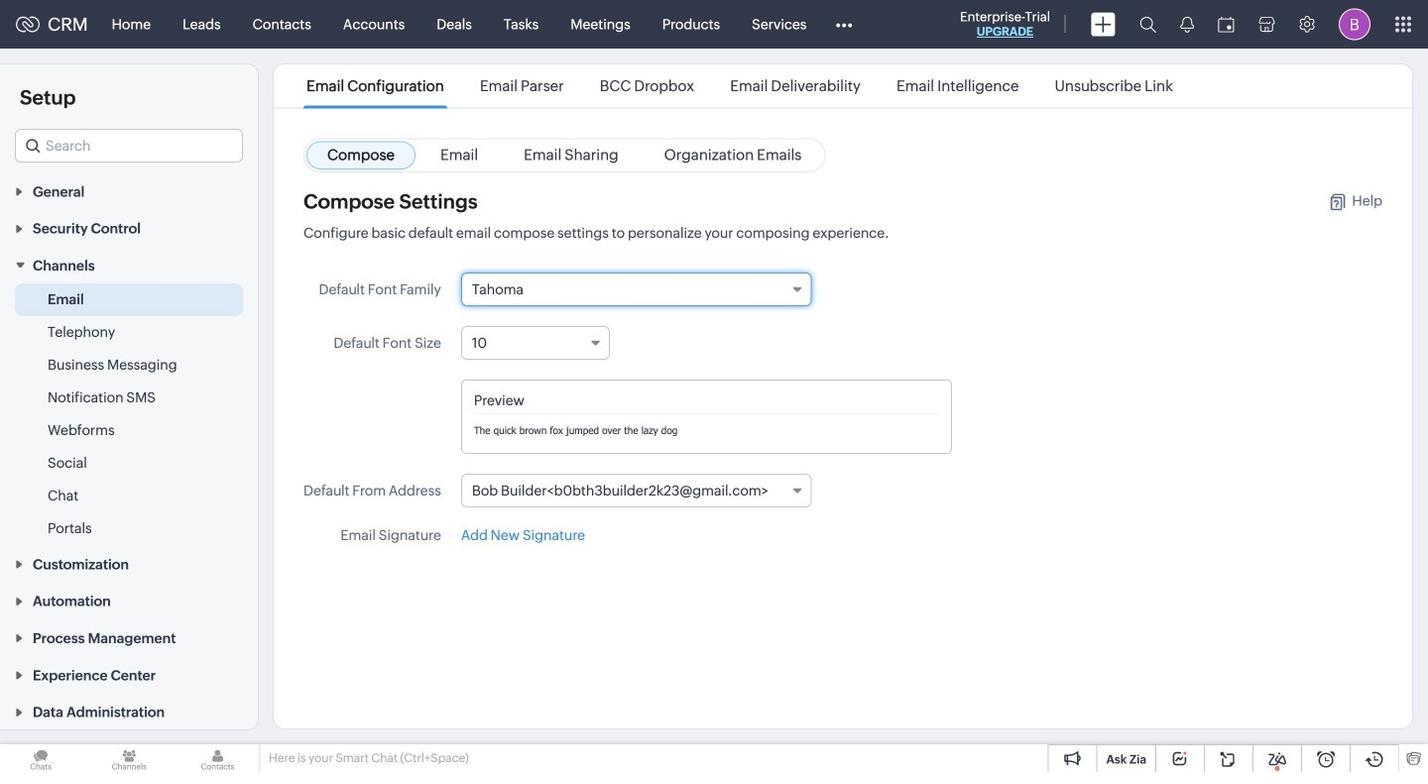 Task type: locate. For each thing, give the bounding box(es) containing it.
chats image
[[0, 745, 82, 773]]

list
[[289, 64, 1192, 108]]

contacts image
[[177, 745, 259, 773]]

None field
[[15, 129, 243, 163], [461, 273, 812, 307], [461, 326, 610, 360], [461, 474, 812, 508], [461, 273, 812, 307], [461, 326, 610, 360], [461, 474, 812, 508]]

create menu element
[[1080, 0, 1128, 48]]

signals element
[[1169, 0, 1207, 49]]

none field search
[[15, 129, 243, 163]]

search element
[[1128, 0, 1169, 49]]

region
[[0, 284, 258, 546]]

profile element
[[1328, 0, 1383, 48]]



Task type: describe. For each thing, give the bounding box(es) containing it.
Other Modules field
[[823, 8, 866, 40]]

calendar image
[[1218, 16, 1235, 32]]

signals image
[[1181, 16, 1195, 33]]

logo image
[[16, 16, 40, 32]]

create menu image
[[1091, 12, 1116, 36]]

Search text field
[[16, 130, 242, 162]]

profile image
[[1339, 8, 1371, 40]]

channels image
[[89, 745, 170, 773]]

search image
[[1140, 16, 1157, 33]]



Task type: vqa. For each thing, say whether or not it's contained in the screenshot.
the 'Profile' element
yes



